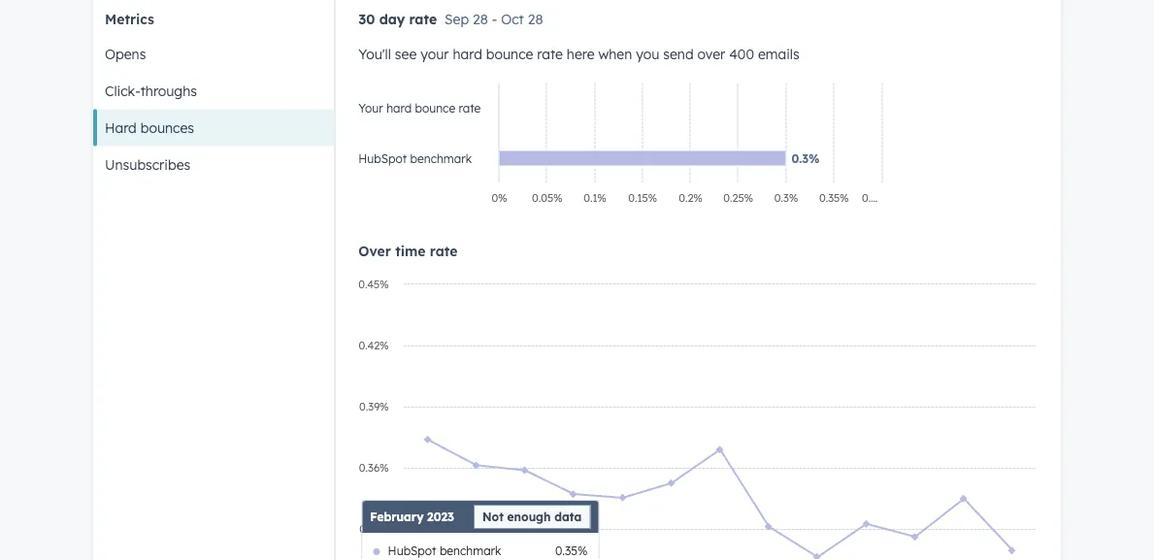 Task type: locate. For each thing, give the bounding box(es) containing it.
opens button
[[93, 35, 334, 72]]

hubspot benchmark
[[358, 151, 472, 166]]

interactive chart image
[[349, 73, 892, 219], [349, 275, 1047, 560]]

0 vertical spatial interactive chart image
[[349, 73, 892, 219]]

hard
[[453, 45, 482, 62], [387, 100, 412, 115]]

-
[[492, 10, 497, 27]]

metrics
[[105, 11, 154, 28]]

28 right oct
[[528, 10, 543, 27]]

oct
[[501, 10, 524, 27]]

unsubscribes
[[105, 156, 190, 173]]

1 horizontal spatial bounce
[[486, 45, 533, 62]]

over
[[358, 242, 391, 259]]

0 horizontal spatial 28
[[473, 10, 488, 27]]

see
[[395, 45, 417, 62]]

click-
[[105, 82, 140, 99]]

28 left -
[[473, 10, 488, 27]]

hubspot
[[358, 151, 407, 166]]

30
[[358, 10, 375, 27]]

your
[[358, 100, 383, 115]]

over time rate
[[358, 242, 458, 259]]

time
[[395, 242, 426, 259]]

1 horizontal spatial hard
[[453, 45, 482, 62]]

rate right the time
[[430, 242, 458, 259]]

1 horizontal spatial 28
[[528, 10, 543, 27]]

bounce down oct
[[486, 45, 533, 62]]

0 horizontal spatial bounce
[[415, 100, 456, 115]]

unsubscribes button
[[93, 146, 334, 183]]

bounce up 'benchmark'
[[415, 100, 456, 115]]

28
[[473, 10, 488, 27], [528, 10, 543, 27]]

rate
[[409, 10, 437, 27], [537, 45, 563, 62], [459, 100, 481, 115], [430, 242, 458, 259]]

you'll
[[358, 45, 391, 62]]

400
[[729, 45, 754, 62]]

sep
[[445, 10, 469, 27]]

you
[[636, 45, 660, 62]]

click-throughs button
[[93, 72, 334, 109]]

bounce
[[486, 45, 533, 62], [415, 100, 456, 115]]

rate right the day
[[409, 10, 437, 27]]

1 28 from the left
[[473, 10, 488, 27]]

1 vertical spatial interactive chart image
[[349, 275, 1047, 560]]

0 horizontal spatial hard
[[387, 100, 412, 115]]

when
[[598, 45, 632, 62]]

30 day rate sep 28 - oct 28
[[358, 10, 543, 27]]

1 vertical spatial hard
[[387, 100, 412, 115]]

opens
[[105, 45, 146, 62]]

you'll see your hard bounce rate here when you send over 400 emails
[[358, 45, 800, 62]]



Task type: describe. For each thing, give the bounding box(es) containing it.
hard bounces button
[[93, 109, 334, 146]]

hard bounces
[[105, 119, 194, 136]]

click-throughs
[[105, 82, 197, 99]]

1 vertical spatial bounce
[[415, 100, 456, 115]]

your hard bounce rate
[[358, 100, 481, 115]]

rate left the here
[[537, 45, 563, 62]]

benchmark
[[410, 151, 472, 166]]

throughs
[[140, 82, 197, 99]]

hard
[[105, 119, 137, 136]]

0 vertical spatial hard
[[453, 45, 482, 62]]

here
[[567, 45, 595, 62]]

2 28 from the left
[[528, 10, 543, 27]]

1 interactive chart image from the top
[[349, 73, 892, 219]]

rate up 'benchmark'
[[459, 100, 481, 115]]

your
[[421, 45, 449, 62]]

emails
[[758, 45, 800, 62]]

over
[[698, 45, 725, 62]]

day
[[379, 10, 405, 27]]

send
[[663, 45, 694, 62]]

bounces
[[141, 119, 194, 136]]

0 vertical spatial bounce
[[486, 45, 533, 62]]

2 interactive chart image from the top
[[349, 275, 1047, 560]]



Task type: vqa. For each thing, say whether or not it's contained in the screenshot.
2nd Interactive chart image from the top
yes



